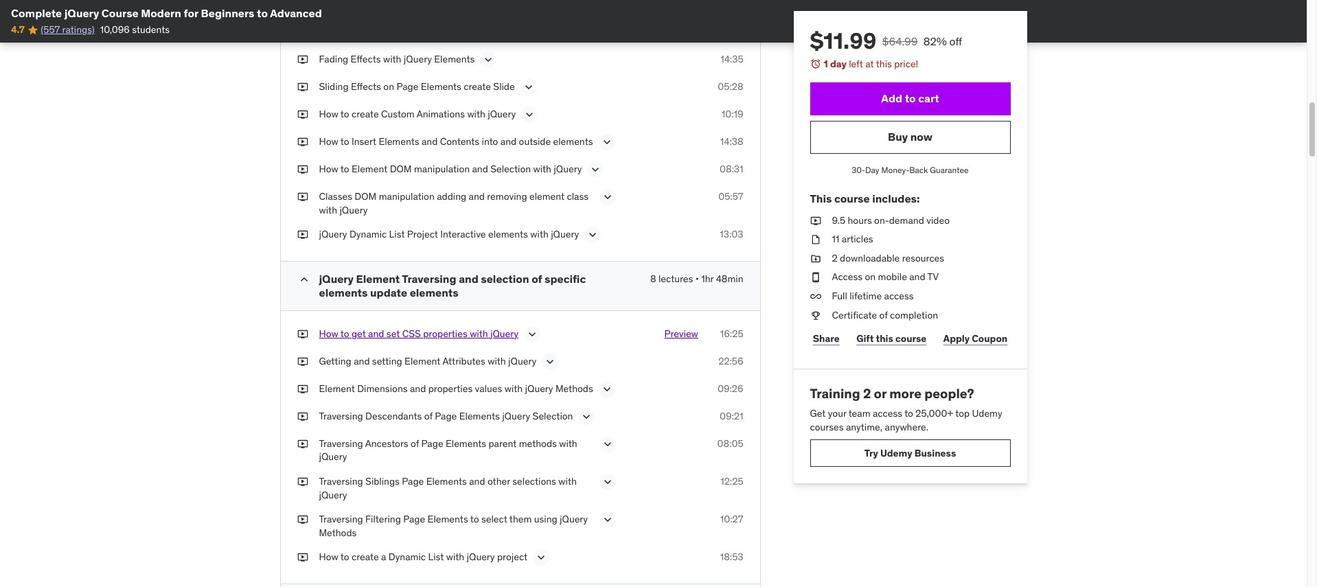 Task type: locate. For each thing, give the bounding box(es) containing it.
and right into
[[500, 135, 517, 148]]

show lecture description image for how to create a dynamic list with jquery project
[[534, 551, 548, 565]]

1 vertical spatial udemy
[[880, 447, 912, 459]]

selection for jquery
[[533, 410, 573, 422]]

2 down 11
[[832, 252, 838, 264]]

manipulation
[[414, 163, 470, 175], [379, 190, 435, 203]]

0 vertical spatial 2
[[832, 252, 838, 264]]

elements right outside
[[553, 135, 593, 148]]

coupon
[[972, 332, 1008, 345]]

to left cart
[[905, 91, 916, 105]]

show lecture description image for fading effects with jquery elements
[[482, 53, 495, 67]]

how inside button
[[319, 327, 338, 340]]

with up sliding effects on page elements create slide
[[383, 53, 401, 65]]

1 horizontal spatial on
[[865, 271, 876, 283]]

with up values
[[488, 355, 506, 367]]

manipulation inside classes dom manipulation adding and removing element class with jquery
[[379, 190, 435, 203]]

1 vertical spatial access
[[873, 407, 902, 420]]

gift this course link
[[853, 325, 929, 352]]

access down or
[[873, 407, 902, 420]]

selection for and
[[490, 163, 531, 175]]

with up attributes
[[470, 327, 488, 340]]

elements up sliding effects on page elements create slide
[[434, 53, 475, 65]]

access down mobile
[[884, 290, 914, 302]]

list left project
[[389, 228, 405, 241]]

properties up getting and setting element attributes with jquery
[[423, 327, 467, 340]]

guarantee
[[930, 165, 969, 175]]

of right 'ancestors'
[[411, 437, 419, 450]]

0 vertical spatial list
[[389, 228, 405, 241]]

how up getting
[[319, 327, 338, 340]]

elements down 'traversing ancestors of page elements parent methods with jquery'
[[426, 475, 467, 488]]

how to create a dynamic list with jquery project
[[319, 551, 527, 563]]

0 horizontal spatial dom
[[355, 190, 376, 203]]

udemy right try
[[880, 447, 912, 459]]

complete
[[11, 6, 62, 20]]

page inside "traversing filtering page elements to select them using jquery methods"
[[403, 513, 425, 525]]

effects for sliding
[[351, 80, 381, 93]]

with down classes
[[319, 204, 337, 216]]

day
[[830, 58, 847, 70]]

removing
[[487, 190, 527, 203]]

now
[[910, 130, 933, 144]]

selection up removing
[[490, 163, 531, 175]]

with right methods
[[559, 437, 577, 450]]

•
[[695, 273, 699, 285]]

element up set
[[356, 272, 400, 286]]

0 horizontal spatial dynamic
[[349, 228, 387, 241]]

traversing left siblings
[[319, 475, 363, 488]]

traversing inside 'traversing siblings page elements and other selections with jquery'
[[319, 475, 363, 488]]

buy now button
[[810, 121, 1010, 154]]

add to cart
[[881, 91, 939, 105]]

traversing for descendants
[[319, 410, 363, 422]]

training 2 or more people? get your team access to 25,000+ top udemy courses anytime, anywhere.
[[810, 385, 1002, 433]]

3 how from the top
[[319, 163, 338, 175]]

create left a
[[352, 551, 379, 563]]

jquery inside "traversing filtering page elements to select them using jquery methods"
[[560, 513, 588, 525]]

dom down custom
[[390, 163, 412, 175]]

show lecture description image for element dimensions and properties values with jquery methods
[[600, 382, 614, 396]]

$64.99
[[882, 34, 918, 48]]

30-day money-back guarantee
[[852, 165, 969, 175]]

show lecture description image for sliding effects on page elements create slide
[[522, 80, 535, 94]]

0 vertical spatial properties
[[423, 327, 467, 340]]

show lecture description image for how to create custom animations with jquery
[[523, 108, 536, 122]]

xsmall image
[[297, 80, 308, 94], [297, 108, 308, 121], [297, 163, 308, 176], [810, 214, 821, 227], [297, 228, 308, 242], [810, 252, 821, 265], [810, 290, 821, 303], [810, 309, 821, 322], [297, 327, 308, 341], [297, 410, 308, 423], [297, 437, 308, 451], [297, 513, 308, 527], [297, 551, 308, 564]]

show lecture description image for how to element dom manipulation and selection with jquery
[[589, 163, 602, 177]]

elements down the traversing descendants of page elements jquery selection
[[446, 437, 486, 450]]

left
[[849, 58, 863, 70]]

how to get and set css properties with jquery
[[319, 327, 518, 340]]

how to element dom manipulation and selection with jquery
[[319, 163, 582, 175]]

05:57
[[718, 190, 743, 203]]

attributes
[[443, 355, 485, 367]]

to for how to insert elements and contents into and outside elements
[[340, 135, 349, 148]]

and left set
[[368, 327, 384, 340]]

to left advanced
[[257, 6, 268, 20]]

traversing inside 'traversing ancestors of page elements parent methods with jquery'
[[319, 437, 363, 450]]

jquery inside 'traversing ancestors of page elements parent methods with jquery'
[[319, 451, 347, 463]]

students
[[132, 24, 170, 36]]

and inside button
[[368, 327, 384, 340]]

page inside 'traversing ancestors of page elements parent methods with jquery'
[[421, 437, 443, 450]]

properties up the traversing descendants of page elements jquery selection
[[428, 382, 473, 395]]

1 vertical spatial dom
[[355, 190, 376, 203]]

traversing left 'ancestors'
[[319, 437, 363, 450]]

includes:
[[872, 192, 920, 206]]

interactive
[[440, 228, 486, 241]]

list down "traversing filtering page elements to select them using jquery methods"
[[428, 551, 444, 563]]

show lecture description image
[[482, 53, 495, 67], [522, 80, 535, 94], [600, 135, 614, 149], [601, 190, 614, 204], [586, 228, 600, 242], [525, 327, 539, 341], [543, 355, 557, 369], [600, 382, 614, 396], [601, 475, 614, 489]]

of right descendants
[[424, 410, 433, 422]]

with up element
[[533, 163, 551, 175]]

5 how from the top
[[319, 551, 338, 563]]

of
[[532, 272, 542, 286], [879, 309, 888, 321], [424, 410, 433, 422], [411, 437, 419, 450]]

elements inside "traversing filtering page elements to select them using jquery methods"
[[428, 513, 468, 525]]

selection
[[490, 163, 531, 175], [533, 410, 573, 422]]

page up custom
[[396, 80, 418, 93]]

access
[[832, 271, 863, 283]]

with right selections on the left bottom of page
[[558, 475, 577, 488]]

traversing for siblings
[[319, 475, 363, 488]]

page right siblings
[[402, 475, 424, 488]]

1 horizontal spatial udemy
[[972, 407, 1002, 420]]

elements down values
[[459, 410, 500, 422]]

traversing siblings page elements and other selections with jquery
[[319, 475, 577, 501]]

0 vertical spatial dynamic
[[349, 228, 387, 241]]

sliding
[[319, 80, 349, 93]]

page for effects
[[396, 80, 418, 93]]

how for how to create custom animations with jquery
[[319, 108, 338, 120]]

4.7
[[11, 24, 25, 36]]

how up classes
[[319, 163, 338, 175]]

0 vertical spatial dom
[[390, 163, 412, 175]]

and left selection at the left top
[[459, 272, 478, 286]]

traversing down dimensions
[[319, 410, 363, 422]]

effects right 'fading'
[[351, 53, 381, 65]]

11
[[832, 233, 839, 245]]

1 vertical spatial list
[[428, 551, 444, 563]]

add
[[881, 91, 902, 105]]

traversing
[[402, 272, 456, 286], [319, 410, 363, 422], [319, 437, 363, 450], [319, 475, 363, 488], [319, 513, 363, 525]]

1 vertical spatial effects
[[351, 80, 381, 93]]

0 vertical spatial access
[[884, 290, 914, 302]]

and left other
[[469, 475, 485, 488]]

1 vertical spatial manipulation
[[379, 190, 435, 203]]

0 horizontal spatial list
[[389, 228, 405, 241]]

dynamic down classes
[[349, 228, 387, 241]]

properties
[[423, 327, 467, 340], [428, 382, 473, 395]]

course up hours
[[834, 192, 870, 206]]

with
[[383, 53, 401, 65], [467, 108, 485, 120], [533, 163, 551, 175], [319, 204, 337, 216], [530, 228, 549, 241], [470, 327, 488, 340], [488, 355, 506, 367], [504, 382, 523, 395], [559, 437, 577, 450], [558, 475, 577, 488], [446, 551, 464, 563]]

alarm image
[[810, 58, 821, 69]]

filtering
[[365, 513, 401, 525]]

to up classes
[[340, 163, 349, 175]]

traversing inside "traversing filtering page elements to select them using jquery methods"
[[319, 513, 363, 525]]

to for how to create custom animations with jquery
[[340, 108, 349, 120]]

effects right sliding
[[351, 80, 381, 93]]

try udemy business link
[[810, 440, 1010, 467]]

1 vertical spatial selection
[[533, 410, 573, 422]]

project
[[407, 228, 438, 241]]

to down sliding
[[340, 108, 349, 120]]

traversing descendants of page elements jquery selection
[[319, 410, 573, 422]]

setting
[[372, 355, 402, 367]]

jquery inside 'traversing siblings page elements and other selections with jquery'
[[319, 489, 347, 501]]

1 horizontal spatial selection
[[533, 410, 573, 422]]

element down insert
[[352, 163, 387, 175]]

xsmall image
[[297, 53, 308, 66], [297, 135, 308, 149], [297, 190, 308, 204], [810, 233, 821, 246], [810, 271, 821, 284], [297, 355, 308, 368], [297, 382, 308, 396], [297, 475, 308, 489]]

1 vertical spatial course
[[895, 332, 927, 345]]

how left insert
[[319, 135, 338, 148]]

10,096 students
[[100, 24, 170, 36]]

page down element dimensions and properties values with jquery methods
[[435, 410, 457, 422]]

48min
[[716, 273, 743, 285]]

udemy right top
[[972, 407, 1002, 420]]

of down full lifetime access
[[879, 309, 888, 321]]

access inside training 2 or more people? get your team access to 25,000+ top udemy courses anytime, anywhere.
[[873, 407, 902, 420]]

traversing for filtering
[[319, 513, 363, 525]]

tv
[[927, 271, 939, 283]]

on down fading effects with jquery elements
[[383, 80, 394, 93]]

to up anywhere.
[[904, 407, 913, 420]]

1 horizontal spatial dynamic
[[388, 551, 426, 563]]

or
[[874, 385, 887, 402]]

anywhere.
[[885, 421, 928, 433]]

selection up methods
[[533, 410, 573, 422]]

4 how from the top
[[319, 327, 338, 340]]

show lecture description image for traversing descendants of page elements jquery selection
[[580, 410, 594, 424]]

how for how to insert elements and contents into and outside elements
[[319, 135, 338, 148]]

page down the traversing descendants of page elements jquery selection
[[421, 437, 443, 450]]

0 horizontal spatial on
[[383, 80, 394, 93]]

element
[[529, 190, 565, 203]]

slide
[[493, 80, 515, 93]]

element down how to get and set css properties with jquery button
[[405, 355, 440, 367]]

1 how from the top
[[319, 108, 338, 120]]

this right gift
[[876, 332, 893, 345]]

how
[[319, 108, 338, 120], [319, 135, 338, 148], [319, 163, 338, 175], [319, 327, 338, 340], [319, 551, 338, 563]]

and down animations
[[422, 135, 438, 148]]

xsmall image for traversing siblings page elements and other selections with jquery
[[297, 475, 308, 489]]

1 effects from the top
[[351, 53, 381, 65]]

show lecture description image for traversing ancestors of page elements parent methods with jquery
[[601, 437, 614, 451]]

of left the specific
[[532, 272, 542, 286]]

0 vertical spatial udemy
[[972, 407, 1002, 420]]

1 vertical spatial on
[[865, 271, 876, 283]]

elements
[[434, 53, 475, 65], [421, 80, 461, 93], [379, 135, 419, 148], [459, 410, 500, 422], [446, 437, 486, 450], [426, 475, 467, 488], [428, 513, 468, 525]]

dom right classes
[[355, 190, 376, 203]]

and right adding
[[469, 190, 485, 203]]

1 vertical spatial this
[[876, 332, 893, 345]]

2 effects from the top
[[351, 80, 381, 93]]

1 horizontal spatial 2
[[863, 385, 871, 402]]

on down the downloadable
[[865, 271, 876, 283]]

9.5 hours on-demand video
[[832, 214, 950, 226]]

how down sliding
[[319, 108, 338, 120]]

demand
[[889, 214, 924, 226]]

and left setting
[[354, 355, 370, 367]]

dom inside classes dom manipulation adding and removing element class with jquery
[[355, 190, 376, 203]]

2 vertical spatial create
[[352, 551, 379, 563]]

on-
[[874, 214, 889, 226]]

how left a
[[319, 551, 338, 563]]

elements down custom
[[379, 135, 419, 148]]

xsmall image for classes dom manipulation adding and removing element class with jquery
[[297, 190, 308, 204]]

2 inside training 2 or more people? get your team access to 25,000+ top udemy courses anytime, anywhere.
[[863, 385, 871, 402]]

0 horizontal spatial methods
[[319, 527, 357, 539]]

this right at
[[876, 58, 892, 70]]

to left select
[[470, 513, 479, 525]]

show lecture description image
[[523, 108, 536, 122], [589, 163, 602, 177], [580, 410, 594, 424], [601, 437, 614, 451], [601, 513, 614, 527], [534, 551, 548, 565]]

2 left or
[[863, 385, 871, 402]]

show lecture description image for jquery dynamic list project interactive elements with jquery
[[586, 228, 600, 242]]

page right filtering
[[403, 513, 425, 525]]

0 vertical spatial this
[[876, 58, 892, 70]]

dynamic right a
[[388, 551, 426, 563]]

traversing left filtering
[[319, 513, 363, 525]]

team
[[849, 407, 870, 420]]

traversing down project
[[402, 272, 456, 286]]

0 horizontal spatial udemy
[[880, 447, 912, 459]]

1 vertical spatial methods
[[319, 527, 357, 539]]

1 vertical spatial 2
[[863, 385, 871, 402]]

how to get and set css properties with jquery button
[[319, 327, 518, 344]]

and down into
[[472, 163, 488, 175]]

elements down 'traversing siblings page elements and other selections with jquery'
[[428, 513, 468, 525]]

to left insert
[[340, 135, 349, 148]]

create up insert
[[352, 108, 379, 120]]

on
[[383, 80, 394, 93], [865, 271, 876, 283]]

0 vertical spatial effects
[[351, 53, 381, 65]]

apply coupon
[[943, 332, 1008, 345]]

to for how to create a dynamic list with jquery project
[[340, 551, 349, 563]]

course
[[834, 192, 870, 206], [895, 332, 927, 345]]

select
[[481, 513, 507, 525]]

this
[[876, 58, 892, 70], [876, 332, 893, 345]]

18:53
[[720, 551, 743, 563]]

this
[[810, 192, 832, 206]]

1 horizontal spatial course
[[895, 332, 927, 345]]

2 how from the top
[[319, 135, 338, 148]]

preview
[[664, 327, 698, 340]]

manipulation up project
[[379, 190, 435, 203]]

manipulation up adding
[[414, 163, 470, 175]]

share
[[813, 332, 840, 345]]

0 vertical spatial selection
[[490, 163, 531, 175]]

to left a
[[340, 551, 349, 563]]

create left 'slide'
[[464, 80, 491, 93]]

0 horizontal spatial 2
[[832, 252, 838, 264]]

traversing ancestors of page elements parent methods with jquery
[[319, 437, 577, 463]]

0 vertical spatial course
[[834, 192, 870, 206]]

jquery dynamic list project interactive elements with jquery
[[319, 228, 579, 241]]

1 vertical spatial create
[[352, 108, 379, 120]]

articles
[[842, 233, 873, 245]]

0 vertical spatial methods
[[555, 382, 593, 395]]

to left get
[[340, 327, 349, 340]]

course down the completion
[[895, 332, 927, 345]]

1 horizontal spatial list
[[428, 551, 444, 563]]

with up into
[[467, 108, 485, 120]]

and inside 'traversing siblings page elements and other selections with jquery'
[[469, 475, 485, 488]]

fading effects with jquery elements
[[319, 53, 475, 65]]

0 horizontal spatial selection
[[490, 163, 531, 175]]

udemy
[[972, 407, 1002, 420], [880, 447, 912, 459]]

lifetime
[[850, 290, 882, 302]]

specific
[[545, 272, 586, 286]]

12:25
[[720, 475, 743, 488]]

xsmall image for element dimensions and properties values with jquery methods
[[297, 382, 308, 396]]

siblings
[[365, 475, 400, 488]]



Task type: vqa. For each thing, say whether or not it's contained in the screenshot.
Page inside the Traversing Filtering Page Elements To Select Them Using Jquery Methods
yes



Task type: describe. For each thing, give the bounding box(es) containing it.
show lecture description image for classes dom manipulation adding and removing element class with jquery
[[601, 190, 614, 204]]

14:38
[[720, 135, 743, 148]]

create for dynamic
[[352, 551, 379, 563]]

mobile
[[878, 271, 907, 283]]

show lecture description image for traversing siblings page elements and other selections with jquery
[[601, 475, 614, 489]]

82%
[[923, 34, 947, 48]]

elements inside 'traversing ancestors of page elements parent methods with jquery'
[[446, 437, 486, 450]]

8
[[650, 273, 656, 285]]

gift
[[856, 332, 874, 345]]

getting and setting element attributes with jquery
[[319, 355, 536, 367]]

small image
[[297, 273, 311, 287]]

and left tv
[[909, 271, 925, 283]]

to for how to element dom manipulation and selection with jquery
[[340, 163, 349, 175]]

buy
[[888, 130, 908, 144]]

full
[[832, 290, 847, 302]]

gift this course
[[856, 332, 927, 345]]

with inside button
[[470, 327, 488, 340]]

with inside 'traversing siblings page elements and other selections with jquery'
[[558, 475, 577, 488]]

anytime,
[[846, 421, 882, 433]]

selection
[[481, 272, 529, 286]]

apply coupon button
[[940, 325, 1010, 352]]

09:21
[[720, 410, 743, 422]]

properties inside button
[[423, 327, 467, 340]]

traversing inside jquery element traversing and selection of specific elements update elements
[[402, 272, 456, 286]]

(557
[[41, 24, 60, 36]]

traversing filtering page elements to select them using jquery methods
[[319, 513, 588, 539]]

parent
[[489, 437, 517, 450]]

cart
[[918, 91, 939, 105]]

show lecture description image for how to insert elements and contents into and outside elements
[[600, 135, 614, 149]]

to inside "traversing filtering page elements to select them using jquery methods"
[[470, 513, 479, 525]]

jquery inside how to get and set css properties with jquery button
[[490, 327, 518, 340]]

certificate
[[832, 309, 877, 321]]

off
[[949, 34, 962, 48]]

with inside 'traversing ancestors of page elements parent methods with jquery'
[[559, 437, 577, 450]]

show lecture description image for getting and setting element attributes with jquery
[[543, 355, 557, 369]]

$11.99
[[810, 27, 877, 55]]

into
[[482, 135, 498, 148]]

your
[[828, 407, 846, 420]]

buy now
[[888, 130, 933, 144]]

values
[[475, 382, 502, 395]]

show lecture description image for traversing filtering page elements to select them using jquery methods
[[601, 513, 614, 527]]

09:26
[[718, 382, 743, 395]]

(557 ratings)
[[41, 24, 95, 36]]

xsmall image for getting and setting element attributes with jquery
[[297, 355, 308, 368]]

classes
[[319, 190, 352, 203]]

how for how to create a dynamic list with jquery project
[[319, 551, 338, 563]]

page inside 'traversing siblings page elements and other selections with jquery'
[[402, 475, 424, 488]]

resources
[[902, 252, 944, 264]]

them
[[509, 513, 532, 525]]

elements up how to get and set css properties with jquery
[[410, 285, 458, 299]]

insert
[[352, 135, 376, 148]]

and inside jquery element traversing and selection of specific elements update elements
[[459, 272, 478, 286]]

elements up animations
[[421, 80, 461, 93]]

create for animations
[[352, 108, 379, 120]]

outside
[[519, 135, 551, 148]]

methods inside "traversing filtering page elements to select them using jquery methods"
[[319, 527, 357, 539]]

25,000+
[[916, 407, 953, 420]]

udemy inside training 2 or more people? get your team access to 25,000+ top udemy courses anytime, anywhere.
[[972, 407, 1002, 420]]

page for ancestors
[[421, 437, 443, 450]]

to for add to cart
[[905, 91, 916, 105]]

ancestors
[[365, 437, 408, 450]]

adding
[[437, 190, 466, 203]]

beginners
[[201, 6, 254, 20]]

11 articles
[[832, 233, 873, 245]]

30-
[[852, 165, 865, 175]]

1 vertical spatial dynamic
[[388, 551, 426, 563]]

completion
[[890, 309, 938, 321]]

custom
[[381, 108, 415, 120]]

elements down removing
[[488, 228, 528, 241]]

1 this from the top
[[876, 58, 892, 70]]

and down getting and setting element attributes with jquery
[[410, 382, 426, 395]]

share button
[[810, 325, 843, 352]]

xsmall image for how to insert elements and contents into and outside elements
[[297, 135, 308, 149]]

element down getting
[[319, 382, 355, 395]]

0 vertical spatial create
[[464, 80, 491, 93]]

set
[[386, 327, 400, 340]]

jquery inside jquery element traversing and selection of specific elements update elements
[[319, 272, 354, 286]]

apply
[[943, 332, 970, 345]]

1 vertical spatial properties
[[428, 382, 473, 395]]

effects for fading
[[351, 53, 381, 65]]

css
[[402, 327, 421, 340]]

other
[[487, 475, 510, 488]]

for
[[184, 6, 198, 20]]

how for how to element dom manipulation and selection with jquery
[[319, 163, 338, 175]]

class
[[567, 190, 589, 203]]

0 horizontal spatial course
[[834, 192, 870, 206]]

price!
[[894, 58, 918, 70]]

of inside 'traversing ancestors of page elements parent methods with jquery'
[[411, 437, 419, 450]]

xsmall image for fading effects with jquery elements
[[297, 53, 308, 66]]

get
[[352, 327, 366, 340]]

10:27
[[720, 513, 743, 525]]

$11.99 $64.99 82% off
[[810, 27, 962, 55]]

page for descendants
[[435, 410, 457, 422]]

certificate of completion
[[832, 309, 938, 321]]

0 vertical spatial manipulation
[[414, 163, 470, 175]]

how to create custom animations with jquery
[[319, 108, 516, 120]]

1hr
[[701, 273, 714, 285]]

0 vertical spatial on
[[383, 80, 394, 93]]

to inside training 2 or more people? get your team access to 25,000+ top udemy courses anytime, anywhere.
[[904, 407, 913, 420]]

2 this from the top
[[876, 332, 893, 345]]

access on mobile and tv
[[832, 271, 939, 283]]

elements inside 'traversing siblings page elements and other selections with jquery'
[[426, 475, 467, 488]]

video
[[926, 214, 950, 226]]

elements right "small" icon
[[319, 285, 368, 299]]

1 horizontal spatial methods
[[555, 382, 593, 395]]

traversing for ancestors
[[319, 437, 363, 450]]

22:56
[[718, 355, 743, 367]]

a
[[381, 551, 386, 563]]

1 horizontal spatial dom
[[390, 163, 412, 175]]

14:35
[[720, 53, 743, 65]]

jquery element traversing and selection of specific elements update elements
[[319, 272, 586, 299]]

methods
[[519, 437, 557, 450]]

element inside jquery element traversing and selection of specific elements update elements
[[356, 272, 400, 286]]

jquery inside classes dom manipulation adding and removing element class with jquery
[[339, 204, 368, 216]]

and inside classes dom manipulation adding and removing element class with jquery
[[469, 190, 485, 203]]

16:25
[[720, 327, 743, 340]]

full lifetime access
[[832, 290, 914, 302]]

9.5
[[832, 214, 845, 226]]

with inside classes dom manipulation adding and removing element class with jquery
[[319, 204, 337, 216]]

with down "traversing filtering page elements to select them using jquery methods"
[[446, 551, 464, 563]]

dimensions
[[357, 382, 408, 395]]

back
[[909, 165, 928, 175]]

to for how to get and set css properties with jquery
[[340, 327, 349, 340]]

2 downloadable resources
[[832, 252, 944, 264]]

course
[[102, 6, 139, 20]]

people?
[[924, 385, 974, 402]]

with right values
[[504, 382, 523, 395]]

element dimensions and properties values with jquery methods
[[319, 382, 593, 395]]

of inside jquery element traversing and selection of specific elements update elements
[[532, 272, 542, 286]]

with down element
[[530, 228, 549, 241]]

how for how to get and set css properties with jquery
[[319, 327, 338, 340]]

getting
[[319, 355, 351, 367]]

1
[[824, 58, 828, 70]]

13:03
[[720, 228, 743, 241]]



